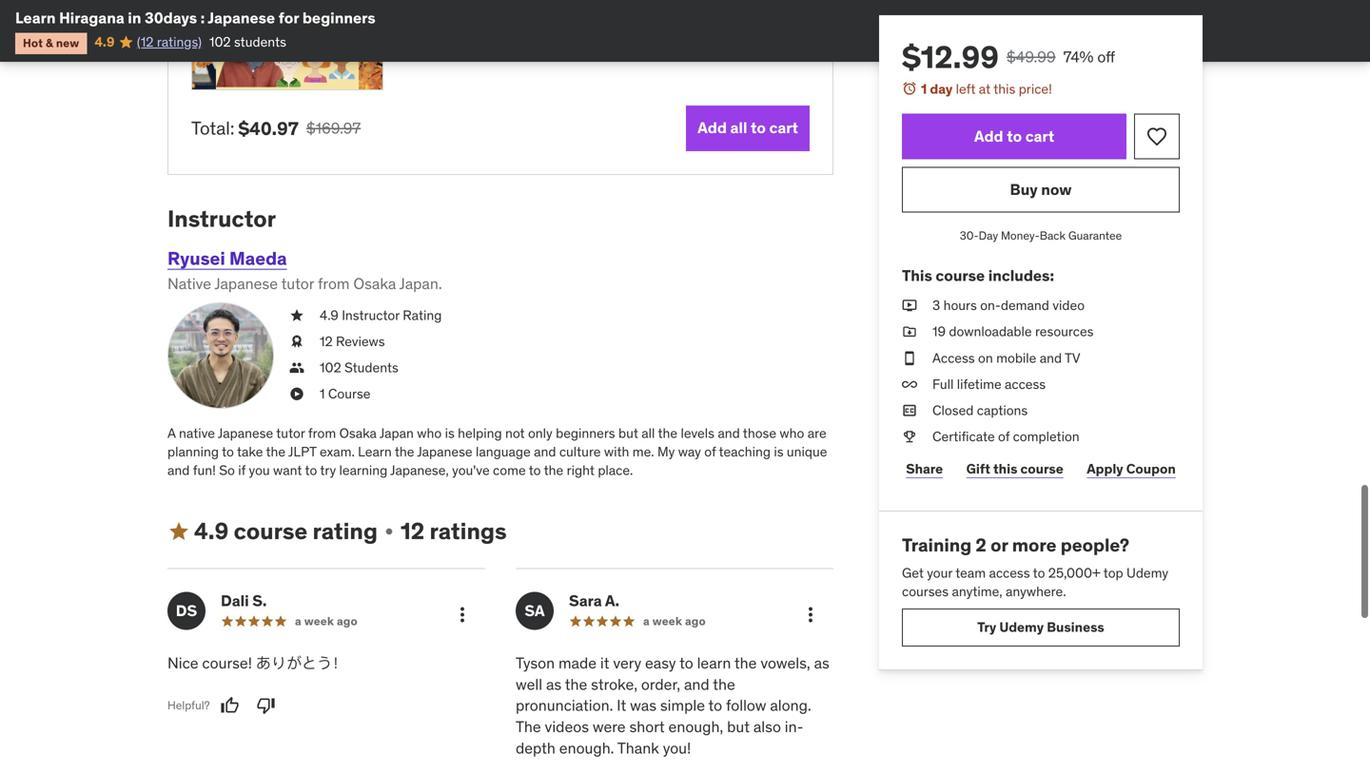 Task type: describe. For each thing, give the bounding box(es) containing it.
the down the made
[[565, 675, 588, 695]]

1 horizontal spatial as
[[815, 654, 830, 673]]

ds
[[176, 601, 197, 621]]

learn inside a native japanese tutor from osaka japan who is helping not only beginners but all the levels and those who are planning to take the jlpt exam. learn the japanese language and culture with me. my way of teaching is unique and fun! so if you want to try learning japanese, you've come to the right place.
[[358, 444, 392, 461]]

thank
[[618, 739, 660, 759]]

and inside 'tyson made it very easy to learn the vowels, as well as the stroke, order, and the pronunciation. it was simple to follow along. the videos were short enough, but also in- depth enough. thank you!'
[[684, 675, 710, 695]]

additional actions for review by sara a. image
[[800, 604, 823, 627]]

hot
[[23, 36, 43, 50]]

full
[[933, 376, 954, 393]]

certificate
[[933, 428, 995, 446]]

depth
[[516, 739, 556, 759]]

easy
[[645, 654, 676, 673]]

1 vertical spatial instructor
[[342, 307, 400, 324]]

the up me. my
[[658, 425, 678, 442]]

12 for 12 ratings
[[401, 517, 425, 546]]

japanese inside ryusei maeda native japanese tutor from osaka japan.
[[215, 274, 278, 294]]

ryusei maeda native japanese tutor from osaka japan.
[[168, 247, 442, 294]]

students
[[345, 359, 399, 376]]

this
[[903, 266, 933, 285]]

mobile
[[997, 350, 1037, 367]]

try udemy business
[[978, 620, 1105, 637]]

in
[[128, 8, 141, 28]]

native
[[179, 425, 215, 442]]

of inside a native japanese tutor from osaka japan who is helping not only beginners but all the levels and those who are planning to take the jlpt exam. learn the japanese language and culture with me. my way of teaching is unique and fun! so if you want to try learning japanese, you've come to the right place.
[[705, 444, 716, 461]]

12 reviews
[[320, 333, 385, 350]]

but inside a native japanese tutor from osaka japan who is helping not only beginners but all the levels and those who are planning to take the jlpt exam. learn the japanese language and culture with me. my way of teaching is unique and fun! so if you want to try learning japanese, you've come to the right place.
[[619, 425, 639, 442]]

1 vertical spatial udemy
[[1000, 620, 1044, 637]]

this inside 'link'
[[994, 461, 1018, 478]]

all inside button
[[731, 118, 748, 138]]

102 for 102 students
[[320, 359, 341, 376]]

dali
[[221, 592, 249, 611]]

a for dali s.
[[295, 614, 302, 629]]

follow
[[726, 697, 767, 716]]

1 for 1 course
[[320, 386, 325, 403]]

buy now button
[[903, 167, 1180, 213]]

ago for it
[[685, 614, 706, 629]]

try
[[320, 462, 336, 479]]

downloadable
[[950, 323, 1033, 341]]

come
[[493, 462, 526, 479]]

the right learn
[[735, 654, 757, 673]]

apply coupon button
[[1083, 450, 1181, 489]]

with
[[604, 444, 630, 461]]

0 vertical spatial beginners
[[303, 8, 376, 28]]

alarm image
[[903, 81, 918, 96]]

very
[[613, 654, 642, 673]]

try udemy business link
[[903, 609, 1180, 647]]

video
[[1053, 297, 1085, 314]]

19 downloadable resources
[[933, 323, 1094, 341]]

teaching
[[719, 444, 771, 461]]

learn
[[697, 654, 732, 673]]

25,000+
[[1049, 565, 1101, 582]]

in-
[[785, 718, 804, 737]]

get
[[903, 565, 924, 582]]

japanese up take
[[218, 425, 273, 442]]

tyson made it very easy to learn the vowels, as well as the stroke, order, and the pronunciation. it was simple to follow along. the videos were short enough, but also in- depth enough. thank you!
[[516, 654, 830, 759]]

1 horizontal spatial is
[[774, 444, 784, 461]]

japanese,
[[390, 462, 449, 479]]

xsmall image for 1 course
[[289, 385, 305, 404]]

students
[[234, 33, 286, 50]]

order,
[[642, 675, 681, 695]]

0 horizontal spatial cart
[[770, 118, 799, 138]]

s.
[[253, 592, 267, 611]]

anywhere.
[[1006, 584, 1067, 601]]

enough.
[[560, 739, 615, 759]]

the left right
[[544, 462, 564, 479]]

you
[[249, 462, 270, 479]]

buy now
[[1011, 180, 1072, 199]]

well
[[516, 675, 543, 695]]

(12
[[137, 33, 154, 50]]

medium image
[[168, 521, 190, 544]]

ago for ありがとう！
[[337, 614, 358, 629]]

4.9 for 4.9 course rating
[[194, 517, 229, 546]]

from inside ryusei maeda native japanese tutor from osaka japan.
[[318, 274, 350, 294]]

your
[[927, 565, 953, 582]]

add all to cart button
[[687, 105, 810, 151]]

add to cart button
[[903, 114, 1127, 160]]

xsmall image for full
[[903, 375, 918, 394]]

so
[[219, 462, 235, 479]]

maeda
[[229, 247, 287, 270]]

12 for 12 reviews
[[320, 333, 333, 350]]

course
[[328, 386, 371, 403]]

me. my
[[633, 444, 675, 461]]

only
[[528, 425, 553, 442]]

1 who from the left
[[417, 425, 442, 442]]

this course includes:
[[903, 266, 1055, 285]]

$169.97
[[306, 118, 361, 138]]

30-day money-back guarantee
[[960, 229, 1123, 243]]

1 day left at this price!
[[922, 80, 1053, 98]]

business
[[1047, 620, 1105, 637]]

gift this course
[[967, 461, 1064, 478]]

xsmall image for 19
[[903, 323, 918, 342]]

sara
[[569, 592, 602, 611]]

4.9 instructor rating
[[320, 307, 442, 324]]

guarantee
[[1069, 229, 1123, 243]]

week for a.
[[653, 614, 683, 629]]

learn hiragana in 30days : japanese for beginners
[[15, 8, 376, 28]]

week for s.
[[304, 614, 334, 629]]

japan.
[[400, 274, 442, 294]]

more
[[1013, 534, 1057, 557]]

exam.
[[320, 444, 355, 461]]

apply
[[1087, 461, 1124, 478]]

the down the japan
[[395, 444, 415, 461]]

additional actions for review by dali s. image
[[451, 604, 474, 627]]

1 horizontal spatial of
[[999, 428, 1010, 446]]

1 this from the top
[[994, 80, 1016, 98]]

demand
[[1001, 297, 1050, 314]]

osaka inside a native japanese tutor from osaka japan who is helping not only beginners but all the levels and those who are planning to take the jlpt exam. learn the japanese language and culture with me. my way of teaching is unique and fun! so if you want to try learning japanese, you've come to the right place.
[[339, 425, 377, 442]]

and left tv
[[1040, 350, 1063, 367]]

certificate of completion
[[933, 428, 1080, 446]]

japanese up 102 students
[[208, 8, 275, 28]]

sa
[[525, 601, 545, 621]]

102 students
[[209, 33, 286, 50]]

tutor inside a native japanese tutor from osaka japan who is helping not only beginners but all the levels and those who are planning to take the jlpt exam. learn the japanese language and culture with me. my way of teaching is unique and fun! so if you want to try learning japanese, you've come to the right place.
[[276, 425, 305, 442]]

closed
[[933, 402, 974, 419]]

left
[[956, 80, 976, 98]]

course for rating
[[234, 517, 308, 546]]

30-
[[960, 229, 979, 243]]

vowels,
[[761, 654, 811, 673]]

course inside gift this course 'link'
[[1021, 461, 1064, 478]]

ryusei maeda image
[[168, 303, 274, 409]]

udemy inside training 2 or more people? get your team access to 25,000+ top udemy courses anytime, anywhere.
[[1127, 565, 1169, 582]]

102 students
[[320, 359, 399, 376]]

language
[[476, 444, 531, 461]]

simple
[[661, 697, 705, 716]]

hiragana
[[59, 8, 124, 28]]

gift this course link
[[963, 450, 1068, 489]]



Task type: vqa. For each thing, say whether or not it's contained in the screenshot.
Total: $40.97 $169.97 on the left top of the page
yes



Task type: locate. For each thing, give the bounding box(es) containing it.
planning
[[168, 444, 219, 461]]

1 vertical spatial 1
[[320, 386, 325, 403]]

videos
[[545, 718, 589, 737]]

course for includes:
[[936, 266, 985, 285]]

team
[[956, 565, 986, 582]]

2 vertical spatial course
[[234, 517, 308, 546]]

0 vertical spatial access
[[1005, 376, 1046, 393]]

who right the japan
[[417, 425, 442, 442]]

1 vertical spatial as
[[546, 675, 562, 695]]

1 vertical spatial 4.9
[[320, 307, 339, 324]]

this
[[994, 80, 1016, 98], [994, 461, 1018, 478]]

from inside a native japanese tutor from osaka japan who is helping not only beginners but all the levels and those who are planning to take the jlpt exam. learn the japanese language and culture with me. my way of teaching is unique and fun! so if you want to try learning japanese, you've come to the right place.
[[308, 425, 336, 442]]

1 vertical spatial but
[[727, 718, 750, 737]]

3 hours on-demand video
[[933, 297, 1085, 314]]

access inside training 2 or more people? get your team access to 25,000+ top udemy courses anytime, anywhere.
[[990, 565, 1031, 582]]

udemy right top on the right
[[1127, 565, 1169, 582]]

culture
[[560, 444, 601, 461]]

week up easy
[[653, 614, 683, 629]]

0 horizontal spatial learn
[[15, 8, 56, 28]]

1 a from the left
[[295, 614, 302, 629]]

1 horizontal spatial 1
[[922, 80, 928, 98]]

1 left course
[[320, 386, 325, 403]]

japanese down maeda
[[215, 274, 278, 294]]

1 horizontal spatial who
[[780, 425, 805, 442]]

for
[[279, 8, 299, 28]]

0 horizontal spatial all
[[642, 425, 655, 442]]

1 vertical spatial is
[[774, 444, 784, 461]]

xsmall image left 102 students
[[289, 359, 305, 378]]

1 vertical spatial all
[[642, 425, 655, 442]]

xsmall image up share
[[903, 428, 918, 447]]

xsmall image left 1 course
[[289, 385, 305, 404]]

0 horizontal spatial a
[[295, 614, 302, 629]]

money-
[[1002, 229, 1040, 243]]

12 left the reviews
[[320, 333, 333, 350]]

1 horizontal spatial instructor
[[342, 307, 400, 324]]

a
[[168, 425, 176, 442]]

along.
[[771, 697, 812, 716]]

tutor up the jlpt
[[276, 425, 305, 442]]

&
[[46, 36, 53, 50]]

is down those
[[774, 444, 784, 461]]

add for add all to cart
[[698, 118, 727, 138]]

add for add to cart
[[975, 127, 1004, 146]]

mark review by dali s. as unhelpful image
[[257, 697, 276, 716]]

if
[[238, 462, 246, 479]]

0 horizontal spatial course
[[234, 517, 308, 546]]

1 horizontal spatial 12
[[401, 517, 425, 546]]

and up teaching
[[718, 425, 740, 442]]

captions
[[977, 402, 1028, 419]]

apply coupon
[[1087, 461, 1176, 478]]

all
[[731, 118, 748, 138], [642, 425, 655, 442]]

completion
[[1013, 428, 1080, 446]]

1 horizontal spatial 4.9
[[194, 517, 229, 546]]

3
[[933, 297, 941, 314]]

(12 ratings)
[[137, 33, 202, 50]]

0 horizontal spatial beginners
[[303, 8, 376, 28]]

xsmall image left 19
[[903, 323, 918, 342]]

coupon
[[1127, 461, 1176, 478]]

fun!
[[193, 462, 216, 479]]

0 vertical spatial course
[[936, 266, 985, 285]]

0 horizontal spatial 4.9
[[95, 33, 115, 50]]

training 2 or more people? get your team access to 25,000+ top udemy courses anytime, anywhere.
[[903, 534, 1169, 601]]

xsmall image
[[289, 306, 305, 325], [903, 349, 918, 368], [289, 359, 305, 378], [289, 385, 305, 404], [903, 402, 918, 420], [903, 428, 918, 447]]

0 vertical spatial 102
[[209, 33, 231, 50]]

xsmall image
[[903, 297, 918, 315], [903, 323, 918, 342], [289, 333, 305, 351], [903, 375, 918, 394], [382, 525, 397, 540]]

tutor down maeda
[[281, 274, 314, 294]]

course down completion at the right bottom
[[1021, 461, 1064, 478]]

unique
[[787, 444, 828, 461]]

helping
[[458, 425, 502, 442]]

beginners inside a native japanese tutor from osaka japan who is helping not only beginners but all the levels and those who are planning to take the jlpt exam. learn the japanese language and culture with me. my way of teaching is unique and fun! so if you want to try learning japanese, you've come to the right place.
[[556, 425, 616, 442]]

0 vertical spatial this
[[994, 80, 1016, 98]]

1 for 1 day left at this price!
[[922, 80, 928, 98]]

learn up learning
[[358, 444, 392, 461]]

beginners right for
[[303, 8, 376, 28]]

this right at
[[994, 80, 1016, 98]]

ryusei maeda link
[[168, 247, 287, 270]]

learn
[[15, 8, 56, 28], [358, 444, 392, 461]]

0 vertical spatial osaka
[[354, 274, 396, 294]]

1 week from the left
[[304, 614, 334, 629]]

0 vertical spatial is
[[445, 425, 455, 442]]

4.9 up 12 reviews
[[320, 307, 339, 324]]

1 horizontal spatial course
[[936, 266, 985, 285]]

2 ago from the left
[[685, 614, 706, 629]]

1 horizontal spatial cart
[[1026, 127, 1055, 146]]

2 vertical spatial 4.9
[[194, 517, 229, 546]]

of down captions on the right of page
[[999, 428, 1010, 446]]

0 horizontal spatial udemy
[[1000, 620, 1044, 637]]

rating
[[313, 517, 378, 546]]

1 vertical spatial course
[[1021, 461, 1064, 478]]

mark review by dali s. as helpful image
[[220, 697, 240, 716]]

0 horizontal spatial 1
[[320, 386, 325, 403]]

and up simple on the bottom of the page
[[684, 675, 710, 695]]

week up ありがとう！
[[304, 614, 334, 629]]

learn up hot
[[15, 8, 56, 28]]

0 horizontal spatial as
[[546, 675, 562, 695]]

course up hours
[[936, 266, 985, 285]]

share
[[907, 461, 944, 478]]

0 vertical spatial 12
[[320, 333, 333, 350]]

the down learn
[[713, 675, 736, 695]]

and down only
[[534, 444, 556, 461]]

2 who from the left
[[780, 425, 805, 442]]

course!
[[202, 654, 252, 673]]

cart
[[770, 118, 799, 138], [1026, 127, 1055, 146]]

you!
[[663, 739, 691, 759]]

it
[[601, 654, 610, 673]]

helpful?
[[168, 699, 210, 713]]

0 horizontal spatial ago
[[337, 614, 358, 629]]

xsmall image left 3
[[903, 297, 918, 315]]

a week ago for ありがとう！
[[295, 614, 358, 629]]

of right "way"
[[705, 444, 716, 461]]

tutor inside ryusei maeda native japanese tutor from osaka japan.
[[281, 274, 314, 294]]

0 vertical spatial but
[[619, 425, 639, 442]]

0 vertical spatial as
[[815, 654, 830, 673]]

0 vertical spatial all
[[731, 118, 748, 138]]

to inside training 2 or more people? get your team access to 25,000+ top udemy courses anytime, anywhere.
[[1034, 565, 1046, 582]]

price!
[[1019, 80, 1053, 98]]

1 horizontal spatial beginners
[[556, 425, 616, 442]]

a.
[[605, 592, 620, 611]]

stroke,
[[591, 675, 638, 695]]

but inside 'tyson made it very easy to learn the vowels, as well as the stroke, order, and the pronunciation. it was simple to follow along. the videos were short enough, but also in- depth enough. thank you!'
[[727, 718, 750, 737]]

2 week from the left
[[653, 614, 683, 629]]

from up 4.9 instructor rating
[[318, 274, 350, 294]]

a week ago up ありがとう！
[[295, 614, 358, 629]]

2 horizontal spatial course
[[1021, 461, 1064, 478]]

0 vertical spatial tutor
[[281, 274, 314, 294]]

a week ago for it
[[644, 614, 706, 629]]

and
[[1040, 350, 1063, 367], [718, 425, 740, 442], [534, 444, 556, 461], [168, 462, 190, 479], [684, 675, 710, 695]]

102 for 102 students
[[209, 33, 231, 50]]

add to cart
[[975, 127, 1055, 146]]

tv
[[1065, 350, 1081, 367]]

were
[[593, 718, 626, 737]]

0 horizontal spatial is
[[445, 425, 455, 442]]

japan
[[380, 425, 414, 442]]

made
[[559, 654, 597, 673]]

1 vertical spatial 102
[[320, 359, 341, 376]]

a up ありがとう！
[[295, 614, 302, 629]]

course
[[936, 266, 985, 285], [1021, 461, 1064, 478], [234, 517, 308, 546]]

0 vertical spatial learn
[[15, 8, 56, 28]]

try
[[978, 620, 997, 637]]

1 horizontal spatial all
[[731, 118, 748, 138]]

you've
[[452, 462, 490, 479]]

:
[[201, 8, 205, 28]]

course down 'you'
[[234, 517, 308, 546]]

1 vertical spatial learn
[[358, 444, 392, 461]]

osaka up 4.9 instructor rating
[[354, 274, 396, 294]]

2 this from the top
[[994, 461, 1018, 478]]

0 horizontal spatial of
[[705, 444, 716, 461]]

1 course
[[320, 386, 371, 403]]

1 horizontal spatial a week ago
[[644, 614, 706, 629]]

1 vertical spatial this
[[994, 461, 1018, 478]]

1 vertical spatial osaka
[[339, 425, 377, 442]]

xsmall image for 4.9 instructor rating
[[289, 306, 305, 325]]

is left the helping
[[445, 425, 455, 442]]

1 horizontal spatial ago
[[685, 614, 706, 629]]

xsmall image for 102 students
[[289, 359, 305, 378]]

rating
[[403, 307, 442, 324]]

4.9 for 4.9 instructor rating
[[320, 307, 339, 324]]

0 vertical spatial from
[[318, 274, 350, 294]]

0 horizontal spatial instructor
[[168, 204, 276, 233]]

4.9
[[95, 33, 115, 50], [320, 307, 339, 324], [194, 517, 229, 546]]

1 vertical spatial 12
[[401, 517, 425, 546]]

a for sara a.
[[644, 614, 650, 629]]

access down mobile
[[1005, 376, 1046, 393]]

1
[[922, 80, 928, 98], [320, 386, 325, 403]]

share button
[[903, 450, 948, 489]]

as right vowels,
[[815, 654, 830, 673]]

all inside a native japanese tutor from osaka japan who is helping not only beginners but all the levels and those who are planning to take the jlpt exam. learn the japanese language and culture with me. my way of teaching is unique and fun! so if you want to try learning japanese, you've come to the right place.
[[642, 425, 655, 442]]

was
[[630, 697, 657, 716]]

is
[[445, 425, 455, 442], [774, 444, 784, 461]]

but
[[619, 425, 639, 442], [727, 718, 750, 737]]

who up unique
[[780, 425, 805, 442]]

12 left ratings at the bottom left of the page
[[401, 517, 425, 546]]

udemy right 'try'
[[1000, 620, 1044, 637]]

ratings)
[[157, 33, 202, 50]]

1 a week ago from the left
[[295, 614, 358, 629]]

0 horizontal spatial add
[[698, 118, 727, 138]]

from up exam.
[[308, 425, 336, 442]]

jlpt
[[288, 444, 317, 461]]

instructor up ryusei maeda 'link' on the top left of page
[[168, 204, 276, 233]]

0 vertical spatial 4.9
[[95, 33, 115, 50]]

12 ratings
[[401, 517, 507, 546]]

ago up learn
[[685, 614, 706, 629]]

1 horizontal spatial week
[[653, 614, 683, 629]]

and down planning
[[168, 462, 190, 479]]

$40.97
[[238, 117, 299, 140]]

but down follow
[[727, 718, 750, 737]]

wishlist image
[[1146, 125, 1169, 148]]

102 down learn hiragana in 30days : japanese for beginners in the top of the page
[[209, 33, 231, 50]]

xsmall image for access on mobile and tv
[[903, 349, 918, 368]]

xsmall image down ryusei maeda native japanese tutor from osaka japan.
[[289, 306, 305, 325]]

102 up 1 course
[[320, 359, 341, 376]]

way
[[679, 444, 702, 461]]

xsmall image left closed
[[903, 402, 918, 420]]

1 horizontal spatial udemy
[[1127, 565, 1169, 582]]

0 horizontal spatial 102
[[209, 33, 231, 50]]

enough,
[[669, 718, 724, 737]]

sara a.
[[569, 592, 620, 611]]

also
[[754, 718, 782, 737]]

as up pronunciation. on the bottom left of the page
[[546, 675, 562, 695]]

1 vertical spatial access
[[990, 565, 1031, 582]]

beginners
[[303, 8, 376, 28], [556, 425, 616, 442]]

0 vertical spatial 1
[[922, 80, 928, 98]]

1 vertical spatial beginners
[[556, 425, 616, 442]]

0 vertical spatial instructor
[[168, 204, 276, 233]]

1 horizontal spatial a
[[644, 614, 650, 629]]

0 horizontal spatial 12
[[320, 333, 333, 350]]

0 vertical spatial udemy
[[1127, 565, 1169, 582]]

ago up ありがとう！
[[337, 614, 358, 629]]

xsmall image left 12 reviews
[[289, 333, 305, 351]]

courses
[[903, 584, 949, 601]]

osaka inside ryusei maeda native japanese tutor from osaka japan.
[[354, 274, 396, 294]]

xsmall image right rating
[[382, 525, 397, 540]]

nice
[[168, 654, 199, 673]]

4.9 for 4.9
[[95, 33, 115, 50]]

the up want
[[266, 444, 286, 461]]

xsmall image left "access"
[[903, 349, 918, 368]]

hours
[[944, 297, 978, 314]]

add all to cart
[[698, 118, 799, 138]]

the
[[516, 718, 541, 737]]

0 horizontal spatial a week ago
[[295, 614, 358, 629]]

1 vertical spatial tutor
[[276, 425, 305, 442]]

japanese up the japanese,
[[417, 444, 473, 461]]

hot & new
[[23, 36, 79, 50]]

week
[[304, 614, 334, 629], [653, 614, 683, 629]]

but up with
[[619, 425, 639, 442]]

102
[[209, 33, 231, 50], [320, 359, 341, 376]]

xsmall image for 3
[[903, 297, 918, 315]]

2 a from the left
[[644, 614, 650, 629]]

xsmall image for 12
[[289, 333, 305, 351]]

those
[[743, 425, 777, 442]]

1 horizontal spatial but
[[727, 718, 750, 737]]

1 horizontal spatial add
[[975, 127, 1004, 146]]

access down the "or"
[[990, 565, 1031, 582]]

right
[[567, 462, 595, 479]]

4.9 course rating
[[194, 517, 378, 546]]

1 horizontal spatial 102
[[320, 359, 341, 376]]

2 a week ago from the left
[[644, 614, 706, 629]]

1 vertical spatial from
[[308, 425, 336, 442]]

ありがとう！
[[256, 654, 347, 673]]

instructor up the reviews
[[342, 307, 400, 324]]

pronunciation.
[[516, 697, 613, 716]]

includes:
[[989, 266, 1055, 285]]

0 horizontal spatial but
[[619, 425, 639, 442]]

it
[[617, 697, 627, 716]]

xsmall image left the full
[[903, 375, 918, 394]]

xsmall image for closed captions
[[903, 402, 918, 420]]

osaka up exam.
[[339, 425, 377, 442]]

this right gift
[[994, 461, 1018, 478]]

4.9 right medium icon
[[194, 517, 229, 546]]

a week ago up easy
[[644, 614, 706, 629]]

1 horizontal spatial learn
[[358, 444, 392, 461]]

4.9 down "hiragana" in the top of the page
[[95, 33, 115, 50]]

0 horizontal spatial week
[[304, 614, 334, 629]]

xsmall image for certificate of completion
[[903, 428, 918, 447]]

tutor
[[281, 274, 314, 294], [276, 425, 305, 442]]

0 horizontal spatial who
[[417, 425, 442, 442]]

beginners up culture
[[556, 425, 616, 442]]

2 horizontal spatial 4.9
[[320, 307, 339, 324]]

1 ago from the left
[[337, 614, 358, 629]]

a up easy
[[644, 614, 650, 629]]

1 right alarm icon
[[922, 80, 928, 98]]



